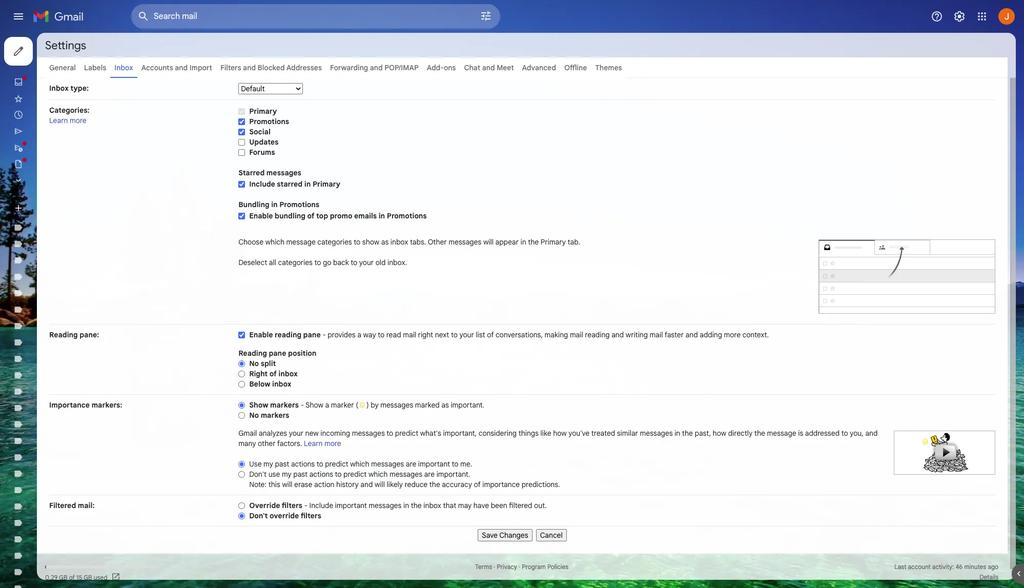 Task type: vqa. For each thing, say whether or not it's contained in the screenshot.
Learn inside the Categories: Learn More
yes



Task type: locate. For each thing, give the bounding box(es) containing it.
labels
[[84, 63, 106, 72]]

categories up back
[[318, 237, 352, 247]]

primary up social
[[249, 107, 277, 116]]

don't
[[249, 470, 267, 479], [249, 511, 268, 521]]

my up use on the bottom left of page
[[264, 459, 273, 469]]

1 vertical spatial important.
[[437, 470, 470, 479]]

1 vertical spatial a
[[325, 401, 329, 410]]

main menu image
[[12, 10, 25, 23]]

in
[[305, 179, 311, 189], [271, 200, 278, 209], [379, 211, 385, 221], [521, 237, 526, 247], [675, 429, 681, 438], [404, 501, 409, 510]]

of right the accuracy
[[474, 480, 481, 489]]

to left what's
[[387, 429, 393, 438]]

2 enable from the top
[[249, 330, 273, 339]]

predict up history on the bottom left of the page
[[325, 459, 349, 469]]

inbox link
[[114, 63, 133, 72]]

actions
[[291, 459, 315, 469], [310, 470, 333, 479]]

1 vertical spatial past
[[293, 470, 308, 479]]

use
[[269, 470, 280, 479]]

used
[[94, 574, 107, 581]]

primary left tab.
[[541, 237, 566, 247]]

· right privacy link
[[519, 563, 521, 571]]

reading up no split
[[239, 349, 267, 358]]

to left the show
[[354, 237, 361, 247]]

2 vertical spatial your
[[289, 429, 304, 438]]

of
[[307, 211, 315, 221], [487, 330, 494, 339], [270, 369, 277, 378], [474, 480, 481, 489], [69, 574, 75, 581]]

in up bundling
[[271, 200, 278, 209]]

mail
[[403, 330, 416, 339], [570, 330, 583, 339], [650, 330, 663, 339]]

and left writing
[[612, 330, 624, 339]]

0 horizontal spatial will
[[282, 480, 293, 489]]

importance
[[49, 401, 90, 410]]

reading
[[49, 330, 78, 339], [239, 349, 267, 358]]

1 horizontal spatial inbox
[[114, 63, 133, 72]]

my inside don't use my past actions to predict which messages are important. note: this will erase action history and will likely reduce the accuracy of importance predictions.
[[282, 470, 292, 479]]

0 vertical spatial inbox
[[114, 63, 133, 72]]

markers:
[[92, 401, 122, 410]]

and left import
[[175, 63, 188, 72]]

categories:
[[49, 106, 90, 115]]

2 reading from the left
[[585, 330, 610, 339]]

reading left 'pane:' at left bottom
[[49, 330, 78, 339]]

2 horizontal spatial -
[[323, 330, 326, 339]]

reading
[[275, 330, 302, 339], [585, 330, 610, 339]]

1 mail from the left
[[403, 330, 416, 339]]

this
[[269, 480, 280, 489]]

1 vertical spatial learn
[[304, 439, 323, 448]]

pane up position
[[303, 330, 321, 339]]

0 horizontal spatial show
[[249, 401, 268, 410]]

as right the show
[[381, 237, 389, 247]]

accounts and import
[[141, 63, 212, 72]]

1 horizontal spatial how
[[713, 429, 727, 438]]

1 vertical spatial important
[[335, 501, 367, 510]]

don't up note:
[[249, 470, 267, 479]]

1 horizontal spatial as
[[442, 401, 449, 410]]

messages down likely
[[369, 501, 402, 510]]

don't inside don't use my past actions to predict which messages are important. note: this will erase action history and will likely reduce the accuracy of importance predictions.
[[249, 470, 267, 479]]

in right appear
[[521, 237, 526, 247]]

considering
[[479, 429, 517, 438]]

don't for don't use my past actions to predict which messages are important. note: this will erase action history and will likely reduce the accuracy of importance predictions.
[[249, 470, 267, 479]]

Promotions checkbox
[[239, 118, 245, 126]]

a left marker on the left
[[325, 401, 329, 410]]

to right way
[[378, 330, 385, 339]]

None radio
[[239, 502, 245, 510]]

deselect all categories to go back to your old inbox.
[[239, 258, 407, 267]]

are up reduce
[[424, 470, 435, 479]]

important. up the accuracy
[[437, 470, 470, 479]]

primary up top
[[313, 179, 341, 189]]

1 horizontal spatial show
[[306, 401, 324, 410]]

privacy
[[497, 563, 517, 571]]

terms · privacy · program policies
[[475, 563, 569, 571]]

2 horizontal spatial more
[[724, 330, 741, 339]]

of left the 15
[[69, 574, 75, 581]]

1 horizontal spatial ·
[[519, 563, 521, 571]]

0 vertical spatial markers
[[270, 401, 299, 410]]

enable bundling of top promo emails in promotions
[[249, 211, 427, 221]]

categories right all
[[278, 258, 313, 267]]

show markers - show a marker (
[[249, 401, 360, 410]]

None search field
[[131, 4, 501, 29]]

inbox up below inbox
[[279, 369, 298, 378]]

1 vertical spatial primary
[[313, 179, 341, 189]]

a left way
[[358, 330, 362, 339]]

1 horizontal spatial my
[[282, 470, 292, 479]]

writing
[[626, 330, 648, 339]]

that
[[443, 501, 457, 510]]

how right past,
[[713, 429, 727, 438]]

1 vertical spatial -
[[301, 401, 304, 410]]

link to an instructional video for priority inbox image
[[894, 431, 996, 475]]

more right adding
[[724, 330, 741, 339]]

of inside don't use my past actions to predict which messages are important. note: this will erase action history and will likely reduce the accuracy of importance predictions.
[[474, 480, 481, 489]]

right
[[249, 369, 268, 378]]

message inside gmail analyzes your new incoming messages to predict what's important, considering things like how you've treated similar messages in the past, how directly the message is addressed to you, and many other factors.
[[767, 429, 797, 438]]

is
[[799, 429, 804, 438]]

navigation
[[0, 33, 123, 588], [49, 527, 996, 542]]

context.
[[743, 330, 769, 339]]

0 horizontal spatial ·
[[494, 563, 495, 571]]

enable for enable bundling of top promo emails in promotions
[[249, 211, 273, 221]]

by
[[371, 401, 379, 410]]

0 vertical spatial more
[[70, 116, 87, 125]]

show up no markers
[[249, 401, 268, 410]]

inbox
[[391, 237, 408, 247], [279, 369, 298, 378], [272, 379, 292, 389], [424, 501, 441, 510]]

predict inside don't use my past actions to predict which messages are important. note: this will erase action history and will likely reduce the accuracy of importance predictions.
[[344, 470, 367, 479]]

cancel
[[540, 531, 563, 540]]

None radio
[[239, 401, 245, 409], [239, 471, 245, 478], [239, 401, 245, 409], [239, 471, 245, 478]]

no
[[249, 359, 259, 368], [249, 411, 259, 420]]

important down history on the bottom left of the page
[[335, 501, 367, 510]]

adding
[[700, 330, 723, 339]]

learn more link down categories:
[[49, 116, 87, 125]]

emails
[[354, 211, 377, 221]]

and right filters
[[243, 63, 256, 72]]

out.
[[534, 501, 547, 510]]

gb right 0.29
[[59, 574, 67, 581]]

learn down categories:
[[49, 116, 68, 125]]

don't down "override"
[[249, 511, 268, 521]]

will left appear
[[484, 237, 494, 247]]

which up history on the bottom left of the page
[[350, 459, 370, 469]]

importance markers:
[[49, 401, 122, 410]]

reading for reading pane position
[[239, 349, 267, 358]]

advanced
[[522, 63, 556, 72]]

2 gb from the left
[[84, 574, 92, 581]]

learn more
[[304, 439, 341, 448]]

learn
[[49, 116, 68, 125], [304, 439, 323, 448]]

top
[[316, 211, 328, 221]]

more down categories:
[[70, 116, 87, 125]]

inbox left "that"
[[424, 501, 441, 510]]

past up use on the bottom left of page
[[275, 459, 289, 469]]

1 no from the top
[[249, 359, 259, 368]]

markers for show
[[270, 401, 299, 410]]

deselect
[[239, 258, 267, 267]]

are up don't use my past actions to predict which messages are important. note: this will erase action history and will likely reduce the accuracy of importance predictions.
[[406, 459, 417, 469]]

no right no markers radio
[[249, 411, 259, 420]]

0 horizontal spatial inbox
[[49, 84, 69, 93]]

messages
[[267, 168, 301, 177], [449, 237, 482, 247], [381, 401, 413, 410], [352, 429, 385, 438], [640, 429, 673, 438], [371, 459, 404, 469], [390, 470, 423, 479], [369, 501, 402, 510]]

0 horizontal spatial categories
[[278, 258, 313, 267]]

program policies link
[[522, 563, 569, 571]]

the inside don't use my past actions to predict which messages are important. note: this will erase action history and will likely reduce the accuracy of importance predictions.
[[430, 480, 440, 489]]

and right history on the bottom left of the page
[[361, 480, 373, 489]]

social
[[249, 127, 271, 136]]

1 vertical spatial are
[[424, 470, 435, 479]]

filters up don't override filters
[[282, 501, 303, 510]]

1 vertical spatial my
[[282, 470, 292, 479]]

include starred in primary
[[249, 179, 341, 189]]

Below inbox radio
[[239, 380, 245, 388]]

1 vertical spatial message
[[767, 429, 797, 438]]

1 vertical spatial don't
[[249, 511, 268, 521]]

0 horizontal spatial more
[[70, 116, 87, 125]]

your left old
[[359, 258, 374, 267]]

mail right "read"
[[403, 330, 416, 339]]

support image
[[931, 10, 944, 23]]

message left the is
[[767, 429, 797, 438]]

1 horizontal spatial a
[[358, 330, 362, 339]]

0 vertical spatial which
[[265, 237, 285, 247]]

pane
[[303, 330, 321, 339], [269, 349, 286, 358]]

actions up erase
[[291, 459, 315, 469]]

2 · from the left
[[519, 563, 521, 571]]

Primary checkbox
[[239, 108, 245, 115]]

categories: learn more
[[49, 106, 90, 125]]

messages right other
[[449, 237, 482, 247]]

0 vertical spatial reading
[[49, 330, 78, 339]]

1 vertical spatial filters
[[301, 511, 321, 521]]

0 horizontal spatial your
[[289, 429, 304, 438]]

0 vertical spatial categories
[[318, 237, 352, 247]]

override
[[249, 501, 280, 510]]

No split radio
[[239, 360, 245, 368]]

) by messages marked as important.
[[367, 401, 485, 410]]

0 horizontal spatial my
[[264, 459, 273, 469]]

program
[[522, 563, 546, 571]]

past inside don't use my past actions to predict which messages are important. note: this will erase action history and will likely reduce the accuracy of importance predictions.
[[293, 470, 308, 479]]

2 no from the top
[[249, 411, 259, 420]]

last
[[895, 563, 907, 571]]

important up reduce
[[418, 459, 450, 469]]

Include starred in Primary checkbox
[[239, 180, 245, 188]]

2 don't from the top
[[249, 511, 268, 521]]

· right terms link
[[494, 563, 495, 571]]

as right marked
[[442, 401, 449, 410]]

0 horizontal spatial a
[[325, 401, 329, 410]]

0 vertical spatial enable
[[249, 211, 273, 221]]

2 horizontal spatial primary
[[541, 237, 566, 247]]

2 how from the left
[[713, 429, 727, 438]]

1 gb from the left
[[59, 574, 67, 581]]

gb
[[59, 574, 67, 581], [84, 574, 92, 581]]

1 vertical spatial learn more link
[[304, 439, 341, 448]]

promotions up choose which message categories to show as inbox tabs. other messages will appear in the primary tab.
[[387, 211, 427, 221]]

ons
[[444, 63, 456, 72]]

mail right making at the bottom right
[[570, 330, 583, 339]]

1 horizontal spatial -
[[304, 501, 308, 510]]

addresses
[[287, 63, 322, 72]]

to left me.
[[452, 459, 459, 469]]

1 vertical spatial inbox
[[49, 84, 69, 93]]

predict inside gmail analyzes your new incoming messages to predict what's important, considering things like how you've treated similar messages in the past, how directly the message is addressed to you, and many other factors.
[[395, 429, 419, 438]]

learn more link down new
[[304, 439, 341, 448]]

to up history on the bottom left of the page
[[335, 470, 342, 479]]

inbox
[[114, 63, 133, 72], [49, 84, 69, 93]]

0 vertical spatial -
[[323, 330, 326, 339]]

search mail image
[[134, 7, 153, 26]]

1 horizontal spatial reading
[[239, 349, 267, 358]]

addressed
[[806, 429, 840, 438]]

important. up important,
[[451, 401, 485, 410]]

reading left writing
[[585, 330, 610, 339]]

0 horizontal spatial mail
[[403, 330, 416, 339]]

follow link to manage storage image
[[111, 572, 122, 583]]

things
[[519, 429, 539, 438]]

0 horizontal spatial reading
[[275, 330, 302, 339]]

markers
[[270, 401, 299, 410], [261, 411, 289, 420]]

accuracy
[[442, 480, 472, 489]]

1 vertical spatial markers
[[261, 411, 289, 420]]

footer
[[37, 562, 1008, 583]]

0 horizontal spatial learn more link
[[49, 116, 87, 125]]

your left list
[[460, 330, 474, 339]]

learn inside "categories: learn more"
[[49, 116, 68, 125]]

pane up "split"
[[269, 349, 286, 358]]

0 vertical spatial predict
[[395, 429, 419, 438]]

back
[[333, 258, 349, 267]]

Don't override filters radio
[[239, 512, 245, 520]]

0 horizontal spatial message
[[286, 237, 316, 247]]

1 horizontal spatial past
[[293, 470, 308, 479]]

more down incoming
[[325, 439, 341, 448]]

inbox for inbox type:
[[49, 84, 69, 93]]

and
[[175, 63, 188, 72], [243, 63, 256, 72], [370, 63, 383, 72], [482, 63, 495, 72], [612, 330, 624, 339], [686, 330, 698, 339], [866, 429, 878, 438], [361, 480, 373, 489]]

0 horizontal spatial learn
[[49, 116, 68, 125]]

1 horizontal spatial reading
[[585, 330, 610, 339]]

1 vertical spatial pane
[[269, 349, 286, 358]]

updates
[[249, 137, 279, 147]]

of left top
[[307, 211, 315, 221]]

1 horizontal spatial important
[[418, 459, 450, 469]]

0 vertical spatial your
[[359, 258, 374, 267]]

will
[[484, 237, 494, 247], [282, 480, 293, 489], [375, 480, 385, 489]]

0 vertical spatial past
[[275, 459, 289, 469]]

2 vertical spatial predict
[[344, 470, 367, 479]]

promotions up bundling
[[280, 200, 320, 209]]

Search mail text field
[[154, 11, 451, 22]]

the down reduce
[[411, 501, 422, 510]]

show left marker on the left
[[306, 401, 324, 410]]

1 vertical spatial categories
[[278, 258, 313, 267]]

starred
[[277, 179, 303, 189]]

don't use my past actions to predict which messages are important. note: this will erase action history and will likely reduce the accuracy of importance predictions.
[[249, 470, 560, 489]]

1 vertical spatial your
[[460, 330, 474, 339]]

other
[[258, 439, 276, 448]]

split
[[261, 359, 276, 368]]

inbox left type:
[[49, 84, 69, 93]]

3 mail from the left
[[650, 330, 663, 339]]

past
[[275, 459, 289, 469], [293, 470, 308, 479]]

actions inside don't use my past actions to predict which messages are important. note: this will erase action history and will likely reduce the accuracy of importance predictions.
[[310, 470, 333, 479]]

of inside footer
[[69, 574, 75, 581]]

1 vertical spatial no
[[249, 411, 259, 420]]

- left marker on the left
[[301, 401, 304, 410]]

1 horizontal spatial more
[[325, 439, 341, 448]]

my right use on the bottom left of page
[[282, 470, 292, 479]]

0 horizontal spatial gb
[[59, 574, 67, 581]]

Use my past actions to predict which messages are important to me. radio
[[239, 460, 245, 468]]

- down erase
[[304, 501, 308, 510]]

markers up analyzes
[[261, 411, 289, 420]]

markers up no markers
[[270, 401, 299, 410]]

messages up reduce
[[390, 470, 423, 479]]

important
[[418, 459, 450, 469], [335, 501, 367, 510]]

mail left "faster" at the bottom right of page
[[650, 330, 663, 339]]

general
[[49, 63, 76, 72]]

2 vertical spatial promotions
[[387, 211, 427, 221]]

1 · from the left
[[494, 563, 495, 571]]

1 vertical spatial actions
[[310, 470, 333, 479]]

which up all
[[265, 237, 285, 247]]

type:
[[71, 84, 89, 93]]

1 vertical spatial reading
[[239, 349, 267, 358]]

0 vertical spatial learn
[[49, 116, 68, 125]]

1 vertical spatial enable
[[249, 330, 273, 339]]

filters right 'override'
[[301, 511, 321, 521]]

in inside gmail analyzes your new incoming messages to predict what's important, considering things like how you've treated similar messages in the past, how directly the message is addressed to you, and many other factors.
[[675, 429, 681, 438]]

predict down use my past actions to predict which messages are important to me. on the left of the page
[[344, 470, 367, 479]]

choose
[[239, 237, 264, 247]]

1 horizontal spatial will
[[375, 480, 385, 489]]

and right you, at the bottom
[[866, 429, 878, 438]]

2 horizontal spatial mail
[[650, 330, 663, 339]]

my
[[264, 459, 273, 469], [282, 470, 292, 479]]

0 vertical spatial are
[[406, 459, 417, 469]]

1 enable from the top
[[249, 211, 273, 221]]

0.29
[[45, 574, 58, 581]]

your
[[359, 258, 374, 267], [460, 330, 474, 339], [289, 429, 304, 438]]

gmail image
[[33, 6, 89, 27]]

gb right the 15
[[84, 574, 92, 581]]

None checkbox
[[239, 331, 245, 339]]

1 horizontal spatial pane
[[303, 330, 321, 339]]

1 horizontal spatial primary
[[313, 179, 341, 189]]

0 vertical spatial don't
[[249, 470, 267, 479]]

message down bundling
[[286, 237, 316, 247]]

include down starred messages
[[249, 179, 275, 189]]

how right the like at right
[[553, 429, 567, 438]]

add-ons link
[[427, 63, 456, 72]]

- for show
[[301, 401, 304, 410]]

0 horizontal spatial past
[[275, 459, 289, 469]]

how
[[553, 429, 567, 438], [713, 429, 727, 438]]

footer containing terms
[[37, 562, 1008, 583]]

1 horizontal spatial your
[[359, 258, 374, 267]]

forwarding and pop/imap link
[[330, 63, 419, 72]]

1 don't from the top
[[249, 470, 267, 479]]

enable up "reading pane position"
[[249, 330, 273, 339]]

Right of inbox radio
[[239, 370, 245, 378]]

1 horizontal spatial mail
[[570, 330, 583, 339]]

0 vertical spatial no
[[249, 359, 259, 368]]



Task type: describe. For each thing, give the bounding box(es) containing it.
1 show from the left
[[249, 401, 268, 410]]

0 vertical spatial promotions
[[249, 117, 289, 126]]

2 vertical spatial more
[[325, 439, 341, 448]]

don't override filters
[[249, 511, 321, 521]]

0 vertical spatial include
[[249, 179, 275, 189]]

and inside gmail analyzes your new incoming messages to predict what's important, considering things like how you've treated similar messages in the past, how directly the message is addressed to you, and many other factors.
[[866, 429, 878, 438]]

forwarding
[[330, 63, 368, 72]]

inbox down right of inbox
[[272, 379, 292, 389]]

settings image
[[954, 10, 966, 23]]

enable for enable reading pane - provides a way to read mail right next to your list of conversations, making mail reading and writing mail faster and adding more context.
[[249, 330, 273, 339]]

minutes
[[965, 563, 987, 571]]

to left the go
[[315, 258, 321, 267]]

Updates checkbox
[[239, 138, 245, 146]]

1 how from the left
[[553, 429, 567, 438]]

1 vertical spatial as
[[442, 401, 449, 410]]

no for no markers
[[249, 411, 259, 420]]

0 vertical spatial message
[[286, 237, 316, 247]]

no markers
[[249, 411, 289, 420]]

markers for no
[[261, 411, 289, 420]]

settings
[[45, 38, 86, 52]]

and inside don't use my past actions to predict which messages are important. note: this will erase action history and will likely reduce the accuracy of importance predictions.
[[361, 480, 373, 489]]

you,
[[850, 429, 864, 438]]

0 vertical spatial filters
[[282, 501, 303, 510]]

of right list
[[487, 330, 494, 339]]

choose which message categories to show as inbox tabs. other messages will appear in the primary tab.
[[239, 237, 581, 247]]

0.29 gb of 15 gb used
[[45, 574, 107, 581]]

below
[[249, 379, 271, 389]]

directly
[[729, 429, 753, 438]]

provides
[[328, 330, 356, 339]]

1 vertical spatial which
[[350, 459, 370, 469]]

account
[[908, 563, 931, 571]]

incoming
[[321, 429, 350, 438]]

)
[[367, 401, 369, 410]]

general link
[[49, 63, 76, 72]]

0 horizontal spatial are
[[406, 459, 417, 469]]

1 vertical spatial predict
[[325, 459, 349, 469]]

been
[[491, 501, 508, 510]]

chat and meet link
[[464, 63, 514, 72]]

offline
[[565, 63, 587, 72]]

messages right by
[[381, 401, 413, 410]]

starred messages
[[239, 168, 301, 177]]

0 vertical spatial important
[[418, 459, 450, 469]]

messages down )
[[352, 429, 385, 438]]

0 vertical spatial a
[[358, 330, 362, 339]]

bundling
[[239, 200, 270, 209]]

0 horizontal spatial primary
[[249, 107, 277, 116]]

1 horizontal spatial learn more link
[[304, 439, 341, 448]]

read
[[387, 330, 401, 339]]

terms
[[475, 563, 492, 571]]

chat and meet
[[464, 63, 514, 72]]

filters and blocked addresses
[[221, 63, 322, 72]]

reading for reading pane:
[[49, 330, 78, 339]]

promo
[[330, 211, 353, 221]]

the right appear
[[528, 237, 539, 247]]

1 vertical spatial promotions
[[280, 200, 320, 209]]

policies
[[548, 563, 569, 571]]

messages up likely
[[371, 459, 404, 469]]

details link
[[980, 573, 999, 581]]

0 vertical spatial pane
[[303, 330, 321, 339]]

0 vertical spatial actions
[[291, 459, 315, 469]]

changes
[[500, 531, 528, 540]]

1 vertical spatial more
[[724, 330, 741, 339]]

0 horizontal spatial pane
[[269, 349, 286, 358]]

terms link
[[475, 563, 492, 571]]

filtered mail:
[[49, 501, 95, 510]]

next
[[435, 330, 449, 339]]

to down learn more
[[317, 459, 323, 469]]

privacy link
[[497, 563, 517, 571]]

to right next
[[451, 330, 458, 339]]

2 vertical spatial primary
[[541, 237, 566, 247]]

2 mail from the left
[[570, 330, 583, 339]]

blocked
[[258, 63, 285, 72]]

0 horizontal spatial important
[[335, 501, 367, 510]]

filtered
[[509, 501, 533, 510]]

2 horizontal spatial your
[[460, 330, 474, 339]]

inbox left the "tabs."
[[391, 237, 408, 247]]

1 vertical spatial include
[[310, 501, 333, 510]]

show
[[362, 237, 380, 247]]

Enable bundling of top promo emails in Promotions checkbox
[[239, 212, 245, 220]]

advanced search options image
[[476, 6, 496, 26]]

messages right similar
[[640, 429, 673, 438]]

factors.
[[277, 439, 302, 448]]

pane:
[[80, 330, 99, 339]]

0 vertical spatial important.
[[451, 401, 485, 410]]

like
[[541, 429, 552, 438]]

Forums checkbox
[[239, 149, 245, 156]]

ago
[[988, 563, 999, 571]]

and left pop/imap
[[370, 63, 383, 72]]

inbox for the inbox link on the left top of the page
[[114, 63, 133, 72]]

gmail
[[239, 429, 257, 438]]

messages up starred
[[267, 168, 301, 177]]

1 horizontal spatial categories
[[318, 237, 352, 247]]

import
[[190, 63, 212, 72]]

0 vertical spatial as
[[381, 237, 389, 247]]

2 show from the left
[[306, 401, 324, 410]]

1 reading from the left
[[275, 330, 302, 339]]

to right back
[[351, 258, 358, 267]]

reading pane position
[[239, 349, 317, 358]]

way
[[363, 330, 376, 339]]

right
[[418, 330, 433, 339]]

the left past,
[[682, 429, 693, 438]]

go
[[323, 258, 331, 267]]

importance
[[483, 480, 520, 489]]

your inside gmail analyzes your new incoming messages to predict what's important, considering things like how you've treated similar messages in the past, how directly the message is addressed to you, and many other factors.
[[289, 429, 304, 438]]

action
[[314, 480, 335, 489]]

save
[[482, 531, 498, 540]]

details
[[980, 573, 999, 581]]

and right "faster" at the bottom right of page
[[686, 330, 698, 339]]

save changes
[[482, 531, 528, 540]]

me.
[[461, 459, 472, 469]]

similar
[[617, 429, 638, 438]]

predictions.
[[522, 480, 560, 489]]

15
[[76, 574, 82, 581]]

making
[[545, 330, 568, 339]]

2 horizontal spatial will
[[484, 237, 494, 247]]

override
[[270, 511, 299, 521]]

are inside don't use my past actions to predict which messages are important. note: this will erase action history and will likely reduce the accuracy of importance predictions.
[[424, 470, 435, 479]]

No markers radio
[[239, 412, 245, 419]]

- for include
[[304, 501, 308, 510]]

more inside "categories: learn more"
[[70, 116, 87, 125]]

which inside don't use my past actions to predict which messages are important. note: this will erase action history and will likely reduce the accuracy of importance predictions.
[[369, 470, 388, 479]]

navigation containing save changes
[[49, 527, 996, 542]]

to left you, at the bottom
[[842, 429, 849, 438]]

no for no split
[[249, 359, 259, 368]]

last account activity: 46 minutes ago details
[[895, 563, 999, 581]]

list
[[476, 330, 485, 339]]

mail:
[[78, 501, 95, 510]]

and right chat
[[482, 63, 495, 72]]

past,
[[695, 429, 711, 438]]

old
[[376, 258, 386, 267]]

labels link
[[84, 63, 106, 72]]

don't for don't override filters
[[249, 511, 268, 521]]

gmail analyzes your new incoming messages to predict what's important, considering things like how you've treated similar messages in the past, how directly the message is addressed to you, and many other factors.
[[239, 429, 878, 448]]

treated
[[592, 429, 616, 438]]

in down reduce
[[404, 501, 409, 510]]

the right directly
[[755, 429, 766, 438]]

0 vertical spatial my
[[264, 459, 273, 469]]

in right starred
[[305, 179, 311, 189]]

important. inside don't use my past actions to predict which messages are important. note: this will erase action history and will likely reduce the accuracy of importance predictions.
[[437, 470, 470, 479]]

of up below inbox
[[270, 369, 277, 378]]

filtered
[[49, 501, 76, 510]]

messages inside don't use my past actions to predict which messages are important. note: this will erase action history and will likely reduce the accuracy of importance predictions.
[[390, 470, 423, 479]]

in right emails
[[379, 211, 385, 221]]

add-
[[427, 63, 444, 72]]

Social checkbox
[[239, 128, 245, 136]]

below inbox
[[249, 379, 292, 389]]

have
[[474, 501, 489, 510]]

erase
[[294, 480, 313, 489]]

activity:
[[933, 563, 955, 571]]

bundling in promotions
[[239, 200, 320, 209]]

what's
[[420, 429, 442, 438]]

to inside don't use my past actions to predict which messages are important. note: this will erase action history and will likely reduce the accuracy of importance predictions.
[[335, 470, 342, 479]]

0 vertical spatial learn more link
[[49, 116, 87, 125]]



